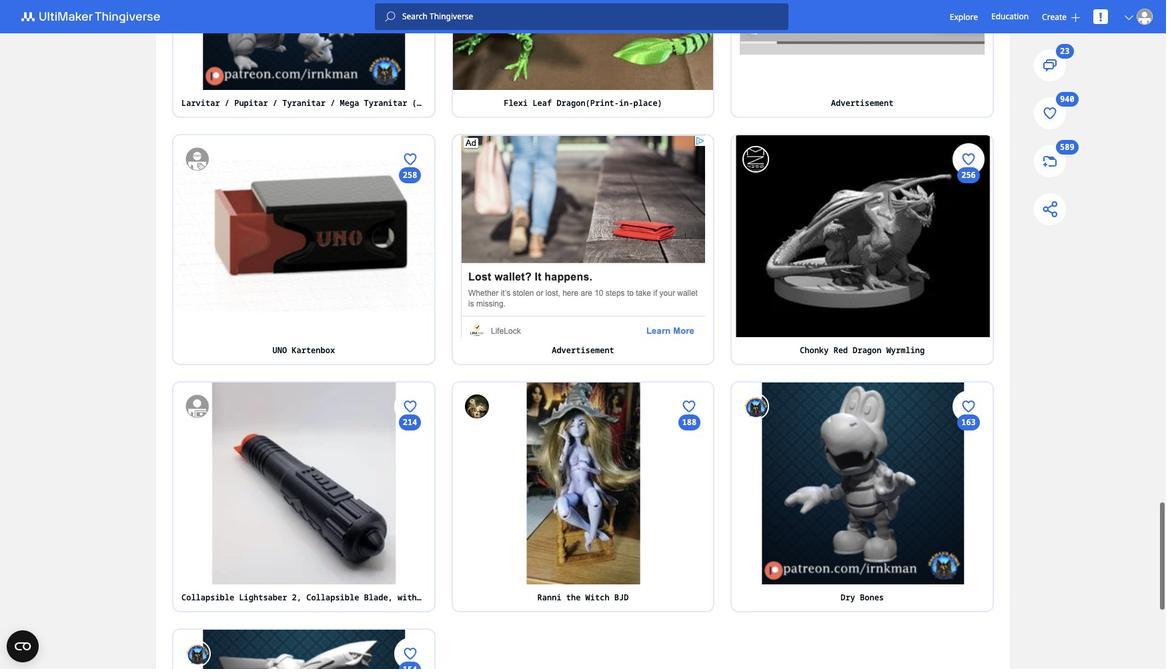 Task type: locate. For each thing, give the bounding box(es) containing it.
flexi
[[504, 97, 528, 109]]

589
[[1061, 142, 1075, 153]]

/ left mega
[[330, 97, 335, 109]]

0
[[966, 563, 971, 574]]

1 horizontal spatial collapsible
[[306, 592, 359, 604]]

thumbnail representing flexi leaf dragon(print-in-place) image
[[453, 0, 714, 90]]

1 vertical spatial advertisement
[[552, 345, 614, 356]]

tyranitar left mega
[[282, 97, 326, 109]]

/ right pupitar
[[273, 97, 278, 109]]

blade,
[[364, 592, 393, 604]]

avatar image
[[1137, 9, 1153, 25], [184, 146, 211, 173], [743, 146, 770, 173], [184, 394, 211, 420], [464, 394, 490, 420], [743, 394, 770, 420], [184, 641, 211, 668]]

advertisement element
[[740, 0, 1000, 55], [461, 135, 706, 348]]

uno kartenbox link
[[173, 338, 434, 364]]

1 horizontal spatial advertisement
[[831, 97, 894, 109]]

thumbnail representing chonky red dragon wyrmling image
[[732, 135, 993, 338]]

0 horizontal spatial tyranitar
[[282, 97, 326, 109]]

2 horizontal spatial /
[[330, 97, 335, 109]]

search control image
[[385, 11, 396, 22]]

thumbnail representing dry bones image
[[732, 383, 993, 585]]

education link
[[992, 9, 1029, 24]]

collapsible lightsaber 2, collapsible blade, with threaded cap - star wars toy
[[181, 592, 556, 604]]

3 / from the left
[[330, 97, 335, 109]]

star
[[494, 592, 513, 604]]

uno kartenbox
[[273, 345, 335, 356]]

chonky
[[800, 345, 829, 356]]

163
[[962, 417, 976, 428]]

0 horizontal spatial collapsible
[[181, 592, 234, 604]]

/ left pupitar
[[225, 97, 230, 109]]

1 tyranitar from the left
[[282, 97, 326, 109]]

toy
[[542, 592, 556, 604]]

wars
[[518, 592, 537, 604]]

series)
[[532, 97, 566, 109]]

bones
[[860, 592, 884, 604]]

tyranitar
[[282, 97, 326, 109], [364, 97, 407, 109]]

! link
[[1094, 9, 1108, 25]]

ranni
[[538, 592, 562, 604]]

0 vertical spatial advertisement element
[[740, 0, 1000, 55]]

dragon
[[853, 345, 882, 356]]

1 collapsible from the left
[[181, 592, 234, 604]]

avatar image for collapsible lightsaber 2, collapsible blade, with threaded cap - star wars toy
[[184, 394, 211, 420]]

dry bones
[[841, 592, 884, 604]]

1 horizontal spatial /
[[273, 97, 278, 109]]

tyranitar right mega
[[364, 97, 407, 109]]

open widget image
[[7, 631, 39, 663]]

23
[[1061, 46, 1070, 57]]

0 horizontal spatial advertisement element
[[461, 135, 706, 348]]

/
[[225, 97, 230, 109], [273, 97, 278, 109], [330, 97, 335, 109]]

in-
[[619, 97, 634, 109]]

112
[[403, 242, 417, 254]]

1 horizontal spatial tyranitar
[[364, 97, 407, 109]]

collapsible right the 2,
[[306, 592, 359, 604]]

0 horizontal spatial /
[[225, 97, 230, 109]]

dry
[[841, 592, 855, 604]]

collapsible left the 'lightsaber' on the bottom left of the page
[[181, 592, 234, 604]]

pupitar
[[234, 97, 268, 109]]

cap
[[465, 592, 479, 604]]

leaf
[[533, 97, 552, 109]]

58
[[964, 490, 974, 501]]

!
[[1099, 9, 1103, 25]]

collapsible
[[181, 592, 234, 604], [306, 592, 359, 604]]

advertisement
[[831, 97, 894, 109], [552, 345, 614, 356]]

2 tyranitar from the left
[[364, 97, 407, 109]]

dragon(print-
[[557, 97, 619, 109]]



Task type: vqa. For each thing, say whether or not it's contained in the screenshot.
Thumbnail representing Palkia (Pokemon 35mm True Scale Series)
yes



Task type: describe. For each thing, give the bounding box(es) containing it.
2
[[687, 68, 692, 79]]

chonky red dragon wyrmling
[[800, 345, 925, 356]]

larvitar / pupitar / tyranitar / mega tyranitar (pokemon 35mm true scale series)
[[181, 97, 566, 109]]

threaded
[[422, 592, 460, 604]]

dry bones link
[[732, 585, 993, 612]]

35mm
[[455, 97, 475, 109]]

0 vertical spatial advertisement
[[831, 97, 894, 109]]

ranni the witch bjd link
[[453, 585, 714, 612]]

Search Thingiverse text field
[[396, 11, 789, 22]]

0 horizontal spatial advertisement
[[552, 345, 614, 356]]

true
[[479, 97, 499, 109]]

red
[[834, 345, 848, 356]]

witch
[[586, 592, 610, 604]]

940
[[1061, 94, 1075, 105]]

flexi leaf dragon(print-in-place) link
[[453, 90, 714, 117]]

collapsible lightsaber 2, collapsible blade, with threaded cap - star wars toy link
[[173, 585, 556, 612]]

thumbnail representing collapsible lightsaber 2, collapsible blade, with threaded cap - star wars toy image
[[173, 383, 434, 585]]

1 / from the left
[[225, 97, 230, 109]]

bjd
[[614, 592, 629, 604]]

avatar image for chonky red dragon wyrmling
[[743, 146, 770, 173]]

2,
[[292, 592, 302, 604]]

avatar image for dry bones
[[743, 394, 770, 420]]

explore
[[950, 11, 978, 22]]

2 collapsible from the left
[[306, 592, 359, 604]]

258
[[403, 169, 417, 181]]

create
[[1042, 11, 1067, 22]]

2 / from the left
[[273, 97, 278, 109]]

place)
[[634, 97, 662, 109]]

-
[[484, 592, 489, 604]]

plusicon image
[[1072, 13, 1080, 22]]

thumbnail representing palkia (pokemon 35mm true scale series) image
[[173, 630, 434, 670]]

thumbnail representing larvitar / pupitar / tyranitar / mega tyranitar (pokemon 35mm true scale series) image
[[173, 0, 434, 90]]

larvitar
[[181, 97, 220, 109]]

the
[[566, 592, 581, 604]]

create button
[[1042, 11, 1080, 22]]

1 vertical spatial advertisement element
[[461, 135, 706, 348]]

larvitar / pupitar / tyranitar / mega tyranitar (pokemon 35mm true scale series) link
[[173, 90, 566, 117]]

with
[[398, 592, 417, 604]]

makerbot logo image
[[13, 9, 176, 25]]

mega
[[340, 97, 359, 109]]

188
[[682, 417, 697, 428]]

scale
[[503, 97, 527, 109]]

uno
[[273, 345, 287, 356]]

avatar image for uno kartenbox
[[184, 146, 211, 173]]

ranni the witch bjd
[[538, 592, 629, 604]]

kartenbox
[[292, 345, 335, 356]]

avatar image for ranni the witch bjd
[[464, 394, 490, 420]]

explore button
[[950, 11, 978, 22]]

256
[[962, 169, 976, 181]]

214
[[403, 417, 417, 428]]

chonky red dragon wyrmling link
[[732, 338, 993, 364]]

1 horizontal spatial advertisement element
[[740, 0, 1000, 55]]

education
[[992, 11, 1029, 22]]

thumbnail representing uno kartenbox image
[[173, 135, 434, 338]]

(pokemon
[[412, 97, 451, 109]]

thumbnail representing ranni the witch bjd image
[[453, 383, 714, 585]]

flexi leaf dragon(print-in-place)
[[504, 97, 662, 109]]

wyrmling
[[887, 345, 925, 356]]

lightsaber
[[239, 592, 287, 604]]



